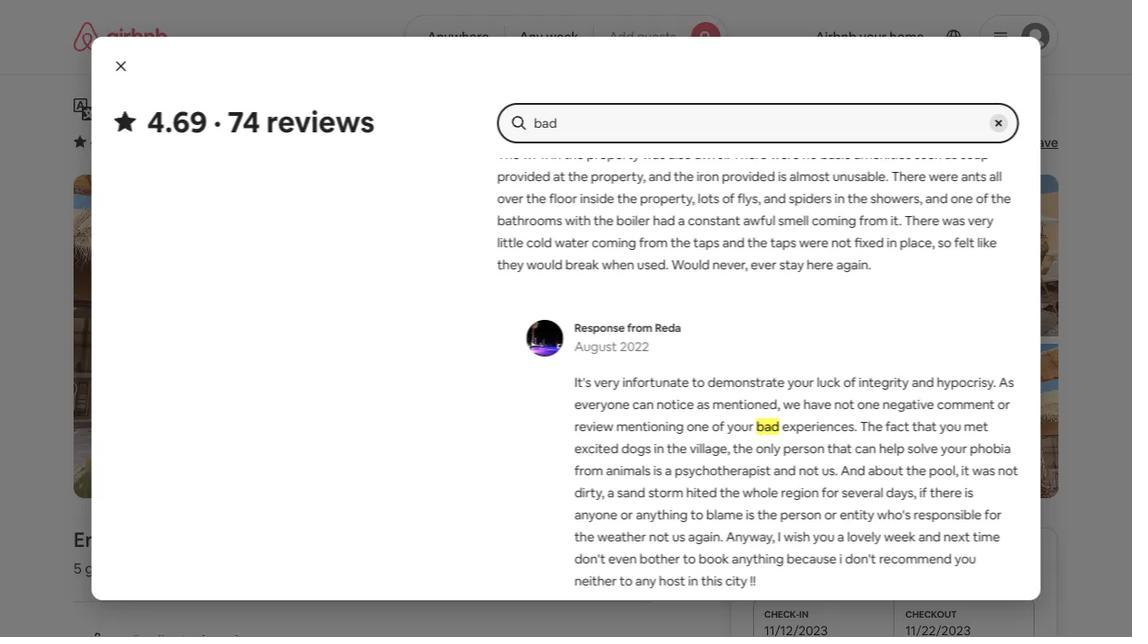 Task type: describe. For each thing, give the bounding box(es) containing it.
recommend
[[879, 551, 952, 568]]

1 vertical spatial anything
[[732, 551, 784, 568]]

2 don't from the left
[[845, 551, 876, 568]]

bali
[[212, 94, 252, 125]]

hosted
[[175, 526, 242, 553]]

guests inside entire villa hosted by reda 5 guests
[[85, 559, 130, 577]]

august
[[574, 339, 617, 355]]

0 vertical spatial your
[[787, 374, 814, 391]]

1 horizontal spatial of
[[843, 374, 856, 391]]

from inside response from reda august 2022
[[627, 321, 652, 335]]

Search reviews, Press 'Enter' to search text field
[[534, 114, 982, 132]]

storm
[[648, 485, 683, 501]]

0 horizontal spatial in
[[654, 441, 664, 457]]

show all photos
[[927, 452, 1022, 469]]

excited
[[574, 441, 618, 457]]

$157 night
[[753, 551, 836, 577]]

sand
[[617, 485, 645, 501]]

pool
[[381, 94, 430, 125]]

0 horizontal spatial is
[[653, 463, 662, 479]]

demonstrate
[[707, 374, 784, 391]]

entity
[[839, 507, 874, 523]]

hited
[[686, 485, 717, 501]]

it's very infortunate to demonstrate your luck of integrity and hypocrisy. as everyone can notice as mentioned, we have not one negative comment or review mentioning one of your
[[574, 374, 1014, 435]]

time
[[973, 529, 1000, 545]]

4.69 inside dialog
[[147, 102, 207, 141]]

even
[[608, 551, 637, 568]]

2 vertical spatial and
[[918, 529, 941, 545]]

not left us.
[[799, 463, 819, 479]]

only
[[756, 441, 780, 457]]

1 vertical spatial and
[[773, 463, 796, 479]]

anyone
[[574, 507, 617, 523]]

any
[[635, 573, 656, 590]]

region
[[781, 485, 819, 501]]

bad
[[756, 419, 779, 435]]

help
[[879, 441, 904, 457]]

from inside experiences. the fact that you met excited dogs in the village, the only person that can help solve your phobia from animals is a psychotherapist and not us. and about the pool, it was not dirty, a sand storm hited the whole region for several days, if there is anyone or anything to blame is the person or entity who's responsible for the weather not us again. anyway, i wish you a lovely week and next time don't even bother to book anything because i don't recommend you neither to any host in this city !!
[[574, 463, 603, 479]]

stunning bali marrakech pool villa image 5 image
[[820, 344, 1059, 498]]

experiences. the fact that you met excited dogs in the village, the only person that can help solve your phobia from animals is a psychotherapist and not us. and about the pool, it was not dirty, a sand storm hited the whole region for several days, if there is anyone or anything to blame is the person or entity who's responsible for the weather not us again. anyway, i wish you a lovely week and next time don't even bother to book anything because i don't recommend you neither to any host in this city !!
[[574, 419, 1018, 590]]

neither
[[574, 573, 617, 590]]

as
[[697, 396, 709, 413]]

everyone
[[574, 396, 629, 413]]

negative
[[882, 396, 934, 413]]

to down the hited
[[690, 507, 703, 523]]

stunning bali marrakech pool villa image 4 image
[[820, 175, 1059, 337]]

have
[[803, 396, 831, 413]]

mentioning
[[616, 419, 684, 435]]

profile element
[[750, 0, 1059, 74]]

marrakech, marrakech-safi, morocco button
[[207, 131, 428, 153]]

week inside experiences. the fact that you met excited dogs in the village, the only person that can help solve your phobia from animals is a psychotherapist and not us. and about the pool, it was not dirty, a sand storm hited the whole region for several days, if there is anyone or anything to blame is the person or entity who's responsible for the weather not us again. anyway, i wish you a lovely week and next time don't even bother to book anything because i don't recommend you neither to any host in this city !!
[[884, 529, 915, 545]]

animals
[[606, 463, 650, 479]]

wish
[[783, 529, 810, 545]]

reda
[[655, 321, 681, 335]]

clear search image
[[994, 119, 1003, 128]]

again.
[[688, 529, 723, 545]]

reviews inside dialog
[[266, 102, 374, 141]]

book
[[698, 551, 729, 568]]

this
[[701, 573, 722, 590]]

2 horizontal spatial reviews
[[990, 558, 1035, 575]]

host
[[659, 573, 685, 590]]

met
[[964, 419, 988, 435]]

show all photos button
[[890, 445, 1037, 476]]

not left us
[[649, 529, 669, 545]]

stunning bali marrakech pool villa image 1 image
[[74, 175, 566, 498]]

0 vertical spatial you
[[939, 419, 961, 435]]

lovely
[[847, 529, 881, 545]]

very
[[594, 374, 619, 391]]

· left 74 reviews button
[[119, 133, 122, 150]]

responsible
[[913, 507, 982, 523]]

· marrakech, marrakech-safi, morocco
[[196, 133, 428, 153]]

the down whole
[[757, 507, 777, 523]]

1 vertical spatial one
[[686, 419, 709, 435]]

to inside it's very infortunate to demonstrate your luck of integrity and hypocrisy. as everyone can notice as mentioned, we have not one negative comment or review mentioning one of your
[[692, 374, 704, 391]]

0 horizontal spatial anything
[[636, 507, 687, 523]]

0 horizontal spatial or
[[620, 507, 633, 523]]

photos
[[979, 452, 1022, 469]]

not right "was"
[[998, 463, 1018, 479]]

anywhere button
[[404, 15, 505, 59]]

morocco
[[375, 133, 428, 150]]

save button
[[1001, 127, 1066, 158]]

by reda
[[246, 526, 322, 553]]

1 don't from the left
[[574, 551, 605, 568]]

any week
[[520, 29, 579, 45]]

pool,
[[929, 463, 958, 479]]

marrakech-
[[277, 133, 346, 150]]

blame
[[706, 507, 743, 523]]

anyway,
[[726, 529, 775, 545]]

hypocrisy.
[[937, 374, 996, 391]]

74 inside dialog
[[227, 102, 260, 141]]

or inside it's very infortunate to demonstrate your luck of integrity and hypocrisy. as everyone can notice as mentioned, we have not one negative comment or review mentioning one of your
[[997, 396, 1010, 413]]

0 horizontal spatial 74
[[126, 133, 140, 150]]

!!
[[750, 573, 756, 590]]

notice
[[656, 396, 694, 413]]

share button
[[926, 127, 997, 158]]

add
[[609, 29, 634, 45]]

1 vertical spatial person
[[780, 507, 821, 523]]

stunning
[[107, 94, 207, 125]]

if
[[919, 485, 927, 501]]

0 horizontal spatial reviews
[[143, 133, 189, 150]]

response from reda august 2022
[[574, 321, 681, 355]]

mentioned,
[[712, 396, 780, 413]]

1 horizontal spatial or
[[824, 507, 837, 523]]

stunning bali marrakech pool villa
[[107, 94, 482, 125]]

$157
[[753, 551, 796, 577]]

1 horizontal spatial a
[[665, 463, 672, 479]]

share
[[955, 134, 990, 151]]

luck
[[817, 374, 840, 391]]

2 horizontal spatial 4.69
[[938, 558, 964, 575]]

4.69 · 74 reviews dialog
[[92, 0, 1041, 601]]

bother
[[639, 551, 680, 568]]

5
[[74, 559, 82, 577]]

night
[[801, 556, 836, 575]]

dogs
[[621, 441, 651, 457]]

stunning bali marrakech pool villa image 2 image
[[574, 175, 812, 337]]



Task type: locate. For each thing, give the bounding box(es) containing it.
i
[[778, 529, 781, 545]]

a up i
[[837, 529, 844, 545]]

anything up !!
[[732, 551, 784, 568]]

· down next
[[966, 558, 970, 575]]

the down anyone
[[574, 529, 594, 545]]

week down who's on the bottom
[[884, 529, 915, 545]]

because
[[786, 551, 836, 568]]

and inside it's very infortunate to demonstrate your luck of integrity and hypocrisy. as everyone can notice as mentioned, we have not one negative comment or review mentioning one of your
[[911, 374, 934, 391]]

none search field containing anywhere
[[404, 15, 728, 59]]

anything down storm
[[636, 507, 687, 523]]

0 horizontal spatial a
[[607, 485, 614, 501]]

your up "pool,"
[[941, 441, 967, 457]]

any
[[520, 29, 543, 45]]

0 horizontal spatial week
[[546, 29, 579, 45]]

0 vertical spatial guests
[[637, 29, 677, 45]]

add guests
[[609, 29, 677, 45]]

you
[[939, 419, 961, 435], [813, 529, 834, 545], [954, 551, 976, 568]]

week inside any week button
[[546, 29, 579, 45]]

1 horizontal spatial guests
[[637, 29, 677, 45]]

villa
[[435, 94, 482, 125]]

0 vertical spatial of
[[843, 374, 856, 391]]

or left entity
[[824, 507, 837, 523]]

that up solve on the right
[[912, 419, 937, 435]]

1 vertical spatial of
[[712, 419, 724, 435]]

74 down stunning
[[126, 133, 140, 150]]

0 vertical spatial person
[[783, 441, 824, 457]]

4.69 down automatically translated title: stunning bali marrakech pool villa icon
[[90, 133, 116, 150]]

1 vertical spatial a
[[607, 485, 614, 501]]

guests down entire on the left bottom of the page
[[85, 559, 130, 577]]

about
[[868, 463, 903, 479]]

guests right add
[[637, 29, 677, 45]]

us
[[672, 529, 685, 545]]

don't up neither
[[574, 551, 605, 568]]

of
[[843, 374, 856, 391], [712, 419, 724, 435]]

0 vertical spatial and
[[911, 374, 934, 391]]

0 vertical spatial can
[[632, 396, 653, 413]]

0 horizontal spatial from
[[574, 463, 603, 479]]

is up anyway,
[[746, 507, 754, 523]]

0 vertical spatial week
[[546, 29, 579, 45]]

· right 74 reviews button
[[196, 134, 200, 153]]

response
[[574, 321, 625, 335]]

review
[[574, 419, 613, 435]]

in
[[654, 441, 664, 457], [688, 573, 698, 590]]

to up as
[[692, 374, 704, 391]]

2 horizontal spatial a
[[837, 529, 844, 545]]

person down region at the right bottom
[[780, 507, 821, 523]]

to
[[692, 374, 704, 391], [690, 507, 703, 523], [683, 551, 696, 568], [619, 573, 632, 590]]

from up "dirty,"
[[574, 463, 603, 479]]

74 left the marrakech-
[[227, 102, 260, 141]]

a left sand
[[607, 485, 614, 501]]

entire
[[74, 526, 129, 553]]

stunning bali marrakech pool villa image 3 image
[[574, 344, 812, 498]]

don't
[[574, 551, 605, 568], [845, 551, 876, 568]]

we
[[783, 396, 800, 413]]

0 vertical spatial a
[[665, 463, 672, 479]]

2 vertical spatial your
[[941, 441, 967, 457]]

can down the
[[855, 441, 876, 457]]

psychotherapist
[[674, 463, 771, 479]]

0 vertical spatial one
[[857, 396, 880, 413]]

1 horizontal spatial that
[[912, 419, 937, 435]]

1 horizontal spatial 74
[[227, 102, 260, 141]]

one up the
[[857, 396, 880, 413]]

or
[[997, 396, 1010, 413], [620, 507, 633, 523], [824, 507, 837, 523]]

safi,
[[346, 133, 372, 150]]

is down it
[[964, 485, 973, 501]]

in right the dogs
[[654, 441, 664, 457]]

who's
[[877, 507, 911, 523]]

1 vertical spatial is
[[964, 485, 973, 501]]

solve
[[907, 441, 938, 457]]

74 down the time on the right bottom of page
[[973, 558, 987, 575]]

integrity
[[859, 374, 909, 391]]

1 horizontal spatial week
[[884, 529, 915, 545]]

2 horizontal spatial or
[[997, 396, 1010, 413]]

weather
[[597, 529, 646, 545]]

1 horizontal spatial reviews
[[266, 102, 374, 141]]

one
[[857, 396, 880, 413], [686, 419, 709, 435]]

74 reviews button
[[126, 132, 189, 151]]

2022
[[620, 339, 649, 355]]

0 horizontal spatial of
[[712, 419, 724, 435]]

0 vertical spatial that
[[912, 419, 937, 435]]

entire villa hosted by reda 5 guests
[[74, 526, 322, 577]]

you down next
[[954, 551, 976, 568]]

the
[[667, 441, 687, 457], [733, 441, 753, 457], [906, 463, 926, 479], [720, 485, 740, 501], [757, 507, 777, 523], [574, 529, 594, 545]]

i
[[839, 551, 842, 568]]

us.
[[822, 463, 838, 479]]

show
[[927, 452, 960, 469]]

1 horizontal spatial 4.69
[[147, 102, 207, 141]]

·
[[213, 102, 221, 141], [119, 133, 122, 150], [196, 134, 200, 153], [966, 558, 970, 575]]

0 horizontal spatial for
[[821, 485, 839, 501]]

1 horizontal spatial anything
[[732, 551, 784, 568]]

phobia
[[970, 441, 1011, 457]]

and up negative
[[911, 374, 934, 391]]

0 vertical spatial anything
[[636, 507, 687, 523]]

person down experiences.
[[783, 441, 824, 457]]

from
[[627, 321, 652, 335], [574, 463, 603, 479]]

2 vertical spatial is
[[746, 507, 754, 523]]

0 horizontal spatial guests
[[85, 559, 130, 577]]

don't right i
[[845, 551, 876, 568]]

1 horizontal spatial your
[[787, 374, 814, 391]]

marrakech
[[257, 94, 376, 125]]

0 vertical spatial is
[[653, 463, 662, 479]]

of up village,
[[712, 419, 724, 435]]

you left met
[[939, 419, 961, 435]]

of right luck
[[843, 374, 856, 391]]

1 vertical spatial your
[[727, 419, 753, 435]]

save
[[1030, 134, 1059, 151]]

1 vertical spatial that
[[827, 441, 852, 457]]

add guests button
[[593, 15, 728, 59]]

the up blame
[[720, 485, 740, 501]]

0 horizontal spatial one
[[686, 419, 709, 435]]

2 horizontal spatial is
[[964, 485, 973, 501]]

1 vertical spatial guests
[[85, 559, 130, 577]]

74
[[227, 102, 260, 141], [126, 133, 140, 150], [973, 558, 987, 575]]

0 horizontal spatial can
[[632, 396, 653, 413]]

1 horizontal spatial from
[[627, 321, 652, 335]]

fact
[[885, 419, 909, 435]]

reda image
[[526, 320, 563, 357], [526, 320, 563, 357]]

None search field
[[404, 15, 728, 59]]

· inside · marrakech, marrakech-safi, morocco
[[196, 134, 200, 153]]

for down us.
[[821, 485, 839, 501]]

4.69 left bali
[[147, 102, 207, 141]]

1 vertical spatial in
[[688, 573, 698, 590]]

anywhere
[[427, 29, 489, 45]]

0 vertical spatial in
[[654, 441, 664, 457]]

1 vertical spatial for
[[984, 507, 1002, 523]]

to left book
[[683, 551, 696, 568]]

guests inside button
[[637, 29, 677, 45]]

your down mentioned,
[[727, 419, 753, 435]]

villa
[[134, 526, 170, 553]]

0 vertical spatial from
[[627, 321, 652, 335]]

2 horizontal spatial your
[[941, 441, 967, 457]]

and up recommend
[[918, 529, 941, 545]]

2 vertical spatial you
[[954, 551, 976, 568]]

1 vertical spatial can
[[855, 441, 876, 457]]

· inside dialog
[[213, 102, 221, 141]]

was
[[972, 463, 995, 479]]

learn more about the host, reda. image
[[597, 528, 648, 579], [597, 528, 648, 579]]

automatically translated title: stunning bali marrakech pool villa image
[[74, 98, 96, 120]]

and up region at the right bottom
[[773, 463, 796, 479]]

experiences.
[[782, 419, 857, 435]]

your inside experiences. the fact that you met excited dogs in the village, the only person that can help solve your phobia from animals is a psychotherapist and not us. and about the pool, it was not dirty, a sand storm hited the whole region for several days, if there is anyone or anything to blame is the person or entity who's responsible for the weather not us again. anyway, i wish you a lovely week and next time don't even bother to book anything because i don't recommend you neither to any host in this city !!
[[941, 441, 967, 457]]

comment
[[937, 396, 995, 413]]

the down solve on the right
[[906, 463, 926, 479]]

days,
[[886, 485, 916, 501]]

1 horizontal spatial is
[[746, 507, 754, 523]]

can inside it's very infortunate to demonstrate your luck of integrity and hypocrisy. as everyone can notice as mentioned, we have not one negative comment or review mentioning one of your
[[632, 396, 653, 413]]

your up we on the right bottom of page
[[787, 374, 814, 391]]

any week button
[[504, 15, 594, 59]]

0 horizontal spatial your
[[727, 419, 753, 435]]

0 vertical spatial for
[[821, 485, 839, 501]]

marrakech,
[[207, 133, 275, 150]]

that up us.
[[827, 441, 852, 457]]

4.69 down next
[[938, 558, 964, 575]]

0 horizontal spatial don't
[[574, 551, 605, 568]]

to left the any
[[619, 573, 632, 590]]

city
[[725, 573, 747, 590]]

it
[[961, 463, 969, 479]]

all
[[963, 452, 976, 469]]

week right any
[[546, 29, 579, 45]]

1 horizontal spatial in
[[688, 573, 698, 590]]

for up the time on the right bottom of page
[[984, 507, 1002, 523]]

and
[[841, 463, 865, 479]]

4.69 · 74 reviews inside dialog
[[147, 102, 374, 141]]

the left only
[[733, 441, 753, 457]]

0 horizontal spatial that
[[827, 441, 852, 457]]

in left this
[[688, 573, 698, 590]]

not right have
[[834, 396, 854, 413]]

1 horizontal spatial one
[[857, 396, 880, 413]]

1 horizontal spatial don't
[[845, 551, 876, 568]]

1 vertical spatial from
[[574, 463, 603, 479]]

4.69
[[147, 102, 207, 141], [90, 133, 116, 150], [938, 558, 964, 575]]

you up because
[[813, 529, 834, 545]]

a
[[665, 463, 672, 479], [607, 485, 614, 501], [837, 529, 844, 545]]

or down as at bottom right
[[997, 396, 1010, 413]]

village,
[[689, 441, 730, 457]]

1 vertical spatial you
[[813, 529, 834, 545]]

1 horizontal spatial for
[[984, 507, 1002, 523]]

can inside experiences. the fact that you met excited dogs in the village, the only person that can help solve your phobia from animals is a psychotherapist and not us. and about the pool, it was not dirty, a sand storm hited the whole region for several days, if there is anyone or anything to blame is the person or entity who's responsible for the weather not us again. anyway, i wish you a lovely week and next time don't even bother to book anything because i don't recommend you neither to any host in this city !!
[[855, 441, 876, 457]]

one down as
[[686, 419, 709, 435]]

is up storm
[[653, 463, 662, 479]]

from up 2022
[[627, 321, 652, 335]]

your
[[787, 374, 814, 391], [727, 419, 753, 435], [941, 441, 967, 457]]

several
[[842, 485, 883, 501]]

a up storm
[[665, 463, 672, 479]]

· right stunning
[[213, 102, 221, 141]]

1 vertical spatial week
[[884, 529, 915, 545]]

week
[[546, 29, 579, 45], [884, 529, 915, 545]]

the left village,
[[667, 441, 687, 457]]

2 vertical spatial a
[[837, 529, 844, 545]]

whole
[[742, 485, 778, 501]]

there
[[930, 485, 962, 501]]

0 horizontal spatial 4.69
[[90, 133, 116, 150]]

as
[[999, 374, 1014, 391]]

1 horizontal spatial can
[[855, 441, 876, 457]]

2 horizontal spatial 74
[[973, 558, 987, 575]]

not inside it's very infortunate to demonstrate your luck of integrity and hypocrisy. as everyone can notice as mentioned, we have not one negative comment or review mentioning one of your
[[834, 396, 854, 413]]

can up mentioning
[[632, 396, 653, 413]]

or down sand
[[620, 507, 633, 523]]



Task type: vqa. For each thing, say whether or not it's contained in the screenshot.
or
yes



